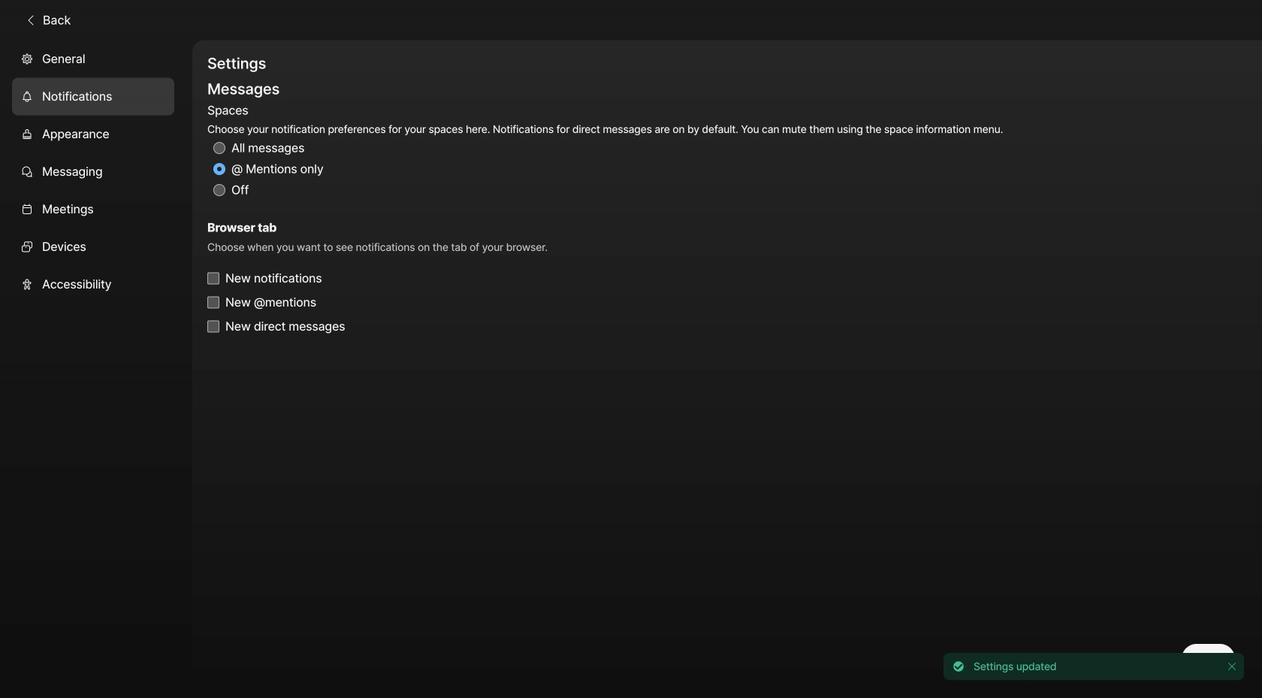 Task type: locate. For each thing, give the bounding box(es) containing it.
All messages radio
[[213, 142, 225, 154]]

messaging tab
[[12, 153, 174, 191]]

appearance tab
[[12, 115, 174, 153]]

notifications tab
[[12, 78, 174, 115]]

option group
[[207, 100, 1003, 201]]

Off radio
[[213, 184, 225, 196]]

alert
[[938, 647, 1251, 686]]

accessibility tab
[[12, 266, 174, 303]]



Task type: vqa. For each thing, say whether or not it's contained in the screenshot.
tab list
no



Task type: describe. For each thing, give the bounding box(es) containing it.
meetings tab
[[12, 191, 174, 228]]

@ Mentions only radio
[[213, 163, 225, 175]]

general tab
[[12, 40, 174, 78]]

settings navigation
[[0, 40, 192, 698]]

devices tab
[[12, 228, 174, 266]]



